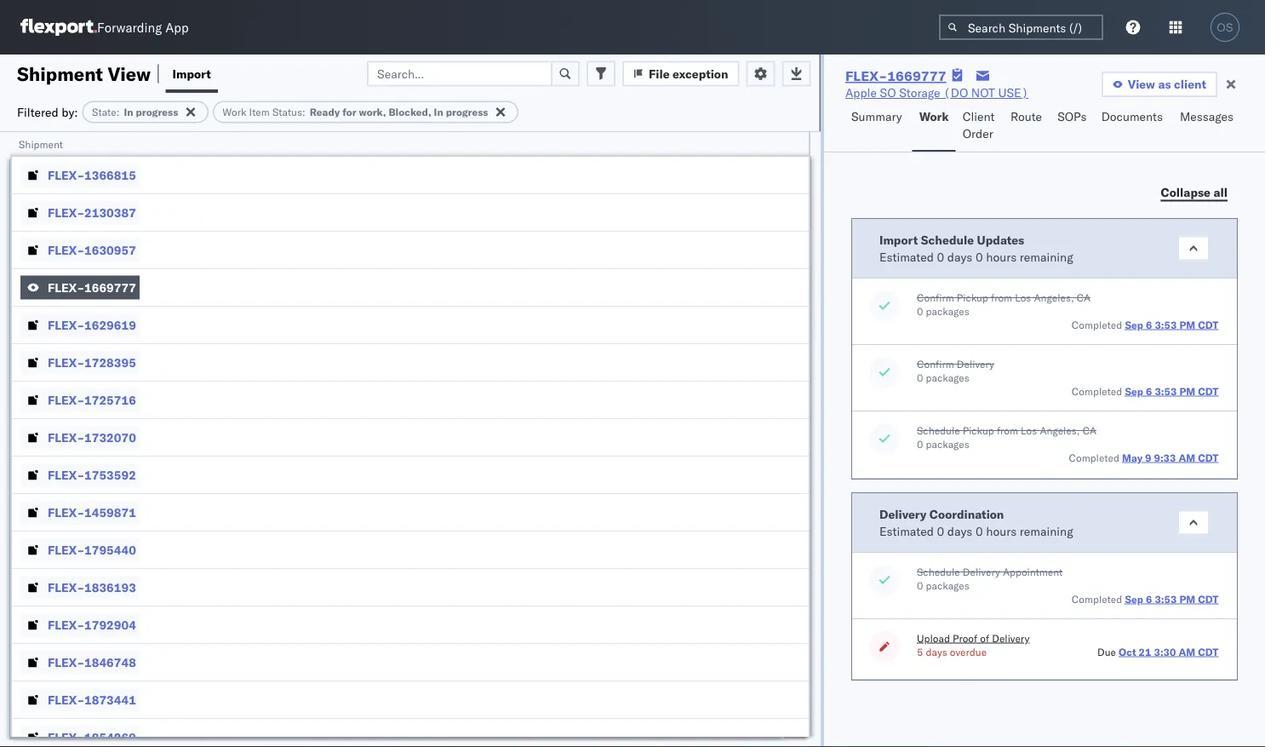 Task type: describe. For each thing, give the bounding box(es) containing it.
2130387
[[84, 205, 136, 220]]

import button
[[166, 55, 218, 93]]

hours inside delivery coordination estimated 0 days 0 hours remaining
[[987, 523, 1017, 538]]

los for schedule pickup from los angeles, ca
[[1021, 424, 1038, 437]]

1 in from the left
[[124, 106, 133, 118]]

schedule delivery appointment 0 packages completed sep 6 3:53 pm cdt
[[917, 565, 1219, 605]]

resize handle column header
[[789, 132, 809, 747]]

cdt inside confirm pickup from los angeles, ca 0 packages completed sep 6 3:53 pm cdt
[[1199, 318, 1219, 331]]

may 9 9:33 am cdt button
[[1123, 451, 1219, 464]]

confirm delivery button
[[917, 357, 995, 371]]

flex- for flex-1795440 button
[[48, 542, 84, 557]]

0 vertical spatial 1669777
[[888, 67, 947, 84]]

forwarding app link
[[20, 19, 189, 36]]

proof
[[953, 632, 978, 644]]

0 inside schedule delivery appointment 0 packages completed sep 6 3:53 pm cdt
[[917, 579, 924, 592]]

work for work
[[920, 109, 949, 124]]

1366815
[[84, 167, 136, 182]]

forwarding
[[97, 19, 162, 35]]

confirm for confirm pickup from los angeles, ca
[[917, 291, 955, 304]]

cdt inside schedule delivery appointment 0 packages completed sep 6 3:53 pm cdt
[[1199, 592, 1219, 605]]

order
[[963, 126, 994, 141]]

3:53 inside confirm pickup from los angeles, ca 0 packages completed sep 6 3:53 pm cdt
[[1155, 318, 1178, 331]]

filtered
[[17, 104, 59, 119]]

messages button
[[1174, 101, 1243, 152]]

blocked,
[[389, 106, 432, 118]]

flex-1792904 button
[[20, 613, 140, 637]]

am inside schedule pickup from los angeles, ca 0 packages completed may 9 9:33 am cdt
[[1179, 451, 1196, 464]]

route
[[1011, 109, 1043, 124]]

view as client button
[[1102, 72, 1218, 97]]

1 : from the left
[[116, 106, 120, 118]]

flex- up apple
[[846, 67, 888, 84]]

confirm pickup from los angeles, ca button
[[917, 290, 1091, 304]]

storage
[[900, 85, 941, 100]]

delivery inside confirm delivery 0 packages completed sep 6 3:53 pm cdt
[[957, 357, 995, 370]]

flexport. image
[[20, 19, 97, 36]]

client order button
[[956, 101, 1004, 152]]

coordination
[[930, 506, 1005, 521]]

6 inside schedule delivery appointment 0 packages completed sep 6 3:53 pm cdt
[[1146, 592, 1153, 605]]

2 progress from the left
[[446, 106, 488, 118]]

5
[[917, 645, 924, 658]]

flex-1630957
[[48, 242, 136, 257]]

flex-1630957 button
[[20, 238, 140, 262]]

exception
[[673, 66, 729, 81]]

1728395
[[84, 355, 136, 370]]

flex-1728395 button
[[20, 351, 140, 374]]

estimated inside delivery coordination estimated 0 days 0 hours remaining
[[880, 523, 934, 538]]

route button
[[1004, 101, 1051, 152]]

sep 6 3:53 pm cdt button for delivery coordination estimated 0 days 0 hours remaining
[[1126, 592, 1219, 605]]

oct
[[1119, 645, 1137, 658]]

flex-1792904
[[48, 617, 136, 632]]

angeles, for schedule pickup from los angeles, ca
[[1040, 424, 1081, 437]]

flex-1728395
[[48, 355, 136, 370]]

flex- for flex-1629619 "button"
[[48, 317, 84, 332]]

collapse all
[[1161, 184, 1228, 199]]

flex-1629619
[[48, 317, 136, 332]]

appointment
[[1003, 565, 1063, 578]]

work button
[[913, 101, 956, 152]]

collapse all button
[[1151, 180, 1238, 205]]

days inside import schedule updates estimated 0 days 0 hours remaining
[[948, 249, 973, 264]]

cdt inside confirm delivery 0 packages completed sep 6 3:53 pm cdt
[[1199, 385, 1219, 397]]

schedule pickup from los angeles, ca button
[[917, 423, 1097, 437]]

overdue
[[950, 645, 987, 658]]

1725716
[[84, 392, 136, 407]]

1629619
[[84, 317, 136, 332]]

1 progress from the left
[[136, 106, 178, 118]]

schedule for delivery
[[917, 565, 961, 578]]

flex-2130387
[[48, 205, 136, 220]]

import schedule updates estimated 0 days 0 hours remaining
[[880, 232, 1074, 264]]

upload
[[917, 632, 951, 644]]

summary button
[[845, 101, 913, 152]]

Search... text field
[[367, 61, 553, 86]]

apple so storage (do not use)
[[846, 85, 1029, 100]]

status
[[272, 106, 302, 118]]

flex-1753592
[[48, 467, 136, 482]]

flex-1854269 button
[[20, 725, 140, 747]]

flex-1795440
[[48, 542, 136, 557]]

5 cdt from the top
[[1199, 645, 1219, 658]]

flex-1459871
[[48, 505, 136, 520]]

flex-1836193
[[48, 580, 136, 595]]

confirm for confirm delivery
[[917, 357, 955, 370]]

estimated inside import schedule updates estimated 0 days 0 hours remaining
[[880, 249, 934, 264]]

remaining inside delivery coordination estimated 0 days 0 hours remaining
[[1020, 523, 1074, 538]]

flex- for flex-1873441 button
[[48, 692, 84, 707]]

as
[[1159, 77, 1172, 92]]

flex-1732070 button
[[20, 425, 140, 449]]

state
[[92, 106, 116, 118]]

flex- for flex-1725716 button
[[48, 392, 84, 407]]

for
[[343, 106, 357, 118]]

days inside delivery coordination estimated 0 days 0 hours remaining
[[948, 523, 973, 538]]

flex-1366815 button
[[20, 163, 140, 187]]

packages inside confirm pickup from los angeles, ca 0 packages completed sep 6 3:53 pm cdt
[[926, 305, 970, 317]]

6 inside confirm pickup from los angeles, ca 0 packages completed sep 6 3:53 pm cdt
[[1146, 318, 1153, 331]]

file
[[649, 66, 670, 81]]

flex- for flex-1630957 button
[[48, 242, 84, 257]]

by:
[[62, 104, 78, 119]]

completed inside confirm delivery 0 packages completed sep 6 3:53 pm cdt
[[1072, 385, 1123, 397]]

work item status : ready for work, blocked, in progress
[[223, 106, 488, 118]]

collapse
[[1161, 184, 1211, 199]]

21
[[1139, 645, 1152, 658]]

sep 6 3:53 pm cdt button for import schedule updates estimated 0 days 0 hours remaining
[[1126, 318, 1219, 331]]

so
[[880, 85, 897, 100]]

3:30
[[1155, 645, 1177, 658]]

flex-1669777 inside button
[[48, 280, 136, 295]]

packages inside schedule delivery appointment 0 packages completed sep 6 3:53 pm cdt
[[926, 579, 970, 592]]

schedule inside import schedule updates estimated 0 days 0 hours remaining
[[921, 232, 975, 247]]

shipment view
[[17, 62, 151, 85]]

cdt inside schedule pickup from los angeles, ca 0 packages completed may 9 9:33 am cdt
[[1199, 451, 1219, 464]]

state : in progress
[[92, 106, 178, 118]]

flex-1846748 button
[[20, 650, 140, 674]]

sep inside confirm delivery 0 packages completed sep 6 3:53 pm cdt
[[1126, 385, 1144, 397]]

pickup for schedule
[[963, 424, 995, 437]]

1836193
[[84, 580, 136, 595]]

3:53 inside confirm delivery 0 packages completed sep 6 3:53 pm cdt
[[1155, 385, 1178, 397]]

1630957
[[84, 242, 136, 257]]

client
[[963, 109, 995, 124]]

completed inside schedule pickup from los angeles, ca 0 packages completed may 9 9:33 am cdt
[[1069, 451, 1120, 464]]

1854269
[[84, 730, 136, 744]]

2 am from the top
[[1179, 645, 1196, 658]]

1732070
[[84, 430, 136, 445]]

completed inside confirm pickup from los angeles, ca 0 packages completed sep 6 3:53 pm cdt
[[1072, 318, 1123, 331]]

pickup for confirm
[[957, 291, 989, 304]]

apple
[[846, 85, 877, 100]]

9:33
[[1155, 451, 1177, 464]]

not
[[972, 85, 996, 100]]

2 in from the left
[[434, 106, 444, 118]]



Task type: vqa. For each thing, say whether or not it's contained in the screenshot.
CA within the CONFIRM PICKUP FROM LOS ANGELES, CA 0 PACKAGES COMPLETED SEP 6 3:53 PM CDT
yes



Task type: locate. For each thing, give the bounding box(es) containing it.
angeles, for confirm pickup from los angeles, ca
[[1034, 291, 1075, 304]]

flex- down flex-1629619 "button"
[[48, 355, 84, 370]]

6 inside confirm delivery 0 packages completed sep 6 3:53 pm cdt
[[1146, 385, 1153, 397]]

packages down schedule delivery appointment button
[[926, 579, 970, 592]]

schedule down delivery coordination estimated 0 days 0 hours remaining
[[917, 565, 961, 578]]

view up the 'state : in progress'
[[108, 62, 151, 85]]

3 cdt from the top
[[1199, 451, 1219, 464]]

flex- inside 'button'
[[48, 655, 84, 669]]

documents button
[[1095, 101, 1174, 152]]

1669777 up storage
[[888, 67, 947, 84]]

schedule inside schedule pickup from los angeles, ca 0 packages completed may 9 9:33 am cdt
[[917, 424, 961, 437]]

1 vertical spatial hours
[[987, 523, 1017, 538]]

remaining down updates
[[1020, 249, 1074, 264]]

ca for confirm pickup from los angeles, ca
[[1077, 291, 1091, 304]]

pickup
[[957, 291, 989, 304], [963, 424, 995, 437]]

packages inside schedule pickup from los angeles, ca 0 packages completed may 9 9:33 am cdt
[[926, 437, 970, 450]]

1 confirm from the top
[[917, 291, 955, 304]]

delivery coordination estimated 0 days 0 hours remaining
[[880, 506, 1074, 538]]

shipment for shipment view
[[17, 62, 103, 85]]

sops button
[[1051, 101, 1095, 152]]

: left ready
[[302, 106, 306, 118]]

ca up confirm delivery 0 packages completed sep 6 3:53 pm cdt
[[1077, 291, 1091, 304]]

1873441
[[84, 692, 136, 707]]

from down confirm delivery 0 packages completed sep 6 3:53 pm cdt
[[997, 424, 1019, 437]]

from
[[991, 291, 1013, 304], [997, 424, 1019, 437]]

view
[[108, 62, 151, 85], [1128, 77, 1156, 92]]

flex- down flex-1795440 button
[[48, 580, 84, 595]]

flex- down flex-1732070 button
[[48, 467, 84, 482]]

0 vertical spatial am
[[1179, 451, 1196, 464]]

completed inside schedule delivery appointment 0 packages completed sep 6 3:53 pm cdt
[[1072, 592, 1123, 605]]

in right blocked,
[[434, 106, 444, 118]]

1 horizontal spatial progress
[[446, 106, 488, 118]]

confirm inside confirm pickup from los angeles, ca 0 packages completed sep 6 3:53 pm cdt
[[917, 291, 955, 304]]

2 vertical spatial days
[[926, 645, 948, 658]]

schedule for pickup
[[917, 424, 961, 437]]

packages down schedule pickup from los angeles, ca button
[[926, 437, 970, 450]]

view inside button
[[1128, 77, 1156, 92]]

shipment down filtered
[[19, 138, 63, 150]]

progress down search... text box
[[446, 106, 488, 118]]

1795440
[[84, 542, 136, 557]]

summary
[[852, 109, 903, 124]]

may
[[1123, 451, 1143, 464]]

flex- down flex-2130387 button
[[48, 242, 84, 257]]

0
[[937, 249, 945, 264], [976, 249, 983, 264], [917, 305, 924, 317], [917, 371, 924, 384], [917, 437, 924, 450], [937, 523, 945, 538], [976, 523, 983, 538], [917, 579, 924, 592]]

flex-1846748
[[48, 655, 136, 669]]

ca
[[1077, 291, 1091, 304], [1083, 424, 1097, 437]]

delivery inside delivery coordination estimated 0 days 0 hours remaining
[[880, 506, 927, 521]]

days down coordination
[[948, 523, 973, 538]]

0 vertical spatial flex-1669777
[[846, 67, 947, 84]]

documents
[[1102, 109, 1164, 124]]

hours down coordination
[[987, 523, 1017, 538]]

1 vertical spatial confirm
[[917, 357, 955, 370]]

completed left may
[[1069, 451, 1120, 464]]

shipment for shipment
[[19, 138, 63, 150]]

flex- for flex-1846748 'button'
[[48, 655, 84, 669]]

1 vertical spatial am
[[1179, 645, 1196, 658]]

1 vertical spatial sep 6 3:53 pm cdt button
[[1126, 385, 1219, 397]]

angeles, inside schedule pickup from los angeles, ca 0 packages completed may 9 9:33 am cdt
[[1040, 424, 1081, 437]]

los inside schedule pickup from los angeles, ca 0 packages completed may 9 9:33 am cdt
[[1021, 424, 1038, 437]]

los down confirm delivery 0 packages completed sep 6 3:53 pm cdt
[[1021, 424, 1038, 437]]

apple so storage (do not use) link
[[846, 84, 1029, 101]]

2 remaining from the top
[[1020, 523, 1074, 538]]

flex- down 'flex-1366815' button
[[48, 205, 84, 220]]

completed up due
[[1072, 592, 1123, 605]]

1669777 inside button
[[84, 280, 136, 295]]

0 horizontal spatial :
[[116, 106, 120, 118]]

3:53 inside schedule delivery appointment 0 packages completed sep 6 3:53 pm cdt
[[1155, 592, 1178, 605]]

flex-1753592 button
[[20, 463, 140, 487]]

3 packages from the top
[[926, 437, 970, 450]]

completed up confirm delivery 0 packages completed sep 6 3:53 pm cdt
[[1072, 318, 1123, 331]]

2 vertical spatial 3:53
[[1155, 592, 1178, 605]]

los for confirm pickup from los angeles, ca
[[1015, 291, 1032, 304]]

pm inside schedule delivery appointment 0 packages completed sep 6 3:53 pm cdt
[[1180, 592, 1196, 605]]

1 vertical spatial 1669777
[[84, 280, 136, 295]]

flex-1854269
[[48, 730, 136, 744]]

progress down import button
[[136, 106, 178, 118]]

3 sep from the top
[[1126, 592, 1144, 605]]

5 days overdue
[[917, 645, 987, 658]]

packages
[[926, 305, 970, 317], [926, 371, 970, 384], [926, 437, 970, 450], [926, 579, 970, 592]]

remaining inside import schedule updates estimated 0 days 0 hours remaining
[[1020, 249, 1074, 264]]

2 vertical spatial schedule
[[917, 565, 961, 578]]

hours inside import schedule updates estimated 0 days 0 hours remaining
[[987, 249, 1017, 264]]

import for import
[[172, 66, 211, 81]]

1 vertical spatial shipment
[[19, 138, 63, 150]]

1 vertical spatial schedule
[[917, 424, 961, 437]]

1 vertical spatial import
[[880, 232, 918, 247]]

flex- for flex-1854269 button
[[48, 730, 84, 744]]

estimated
[[880, 249, 934, 264], [880, 523, 934, 538]]

2 estimated from the top
[[880, 523, 934, 538]]

0 vertical spatial sep 6 3:53 pm cdt button
[[1126, 318, 1219, 331]]

flex- for flex-1669777 button
[[48, 280, 84, 295]]

sep up the oct
[[1126, 592, 1144, 605]]

Search Shipments (/) text field
[[940, 14, 1104, 40]]

import for import schedule updates estimated 0 days 0 hours remaining
[[880, 232, 918, 247]]

los
[[1015, 291, 1032, 304], [1021, 424, 1038, 437]]

packages up confirm delivery button
[[926, 305, 970, 317]]

(do
[[944, 85, 969, 100]]

3 3:53 from the top
[[1155, 592, 1178, 605]]

from for confirm
[[991, 291, 1013, 304]]

0 vertical spatial confirm
[[917, 291, 955, 304]]

use)
[[999, 85, 1029, 100]]

flex- down flex-1792904 button
[[48, 655, 84, 669]]

flex- down flex-1873441 button
[[48, 730, 84, 744]]

2 vertical spatial pm
[[1180, 592, 1196, 605]]

delivery down confirm pickup from los angeles, ca button
[[957, 357, 995, 370]]

flex- for flex-1792904 button
[[48, 617, 84, 632]]

schedule inside schedule delivery appointment 0 packages completed sep 6 3:53 pm cdt
[[917, 565, 961, 578]]

2 pm from the top
[[1180, 385, 1196, 397]]

1 horizontal spatial flex-1669777
[[846, 67, 947, 84]]

forwarding app
[[97, 19, 189, 35]]

flex- for flex-1732070 button
[[48, 430, 84, 445]]

pickup inside confirm pickup from los angeles, ca 0 packages completed sep 6 3:53 pm cdt
[[957, 291, 989, 304]]

upload proof of delivery button
[[917, 631, 1030, 645]]

from for schedule
[[997, 424, 1019, 437]]

all
[[1214, 184, 1228, 199]]

os button
[[1206, 8, 1245, 47]]

packages inside confirm delivery 0 packages completed sep 6 3:53 pm cdt
[[926, 371, 970, 384]]

import inside import schedule updates estimated 0 days 0 hours remaining
[[880, 232, 918, 247]]

2 : from the left
[[302, 106, 306, 118]]

schedule pickup from los angeles, ca 0 packages completed may 9 9:33 am cdt
[[917, 424, 1219, 464]]

flex-1669777
[[846, 67, 947, 84], [48, 280, 136, 295]]

los down updates
[[1015, 291, 1032, 304]]

flex- down flex-1459871 button
[[48, 542, 84, 557]]

from inside confirm pickup from los angeles, ca 0 packages completed sep 6 3:53 pm cdt
[[991, 291, 1013, 304]]

1 cdt from the top
[[1199, 318, 1219, 331]]

0 inside confirm pickup from los angeles, ca 0 packages completed sep 6 3:53 pm cdt
[[917, 305, 924, 317]]

flex- down flex-1630957 button
[[48, 280, 84, 295]]

packages down confirm delivery button
[[926, 371, 970, 384]]

flex- up flex-2130387 button
[[48, 167, 84, 182]]

updates
[[977, 232, 1025, 247]]

0 vertical spatial from
[[991, 291, 1013, 304]]

flex- for 'flex-1366815' button
[[48, 167, 84, 182]]

ca inside schedule pickup from los angeles, ca 0 packages completed may 9 9:33 am cdt
[[1083, 424, 1097, 437]]

: right by:
[[116, 106, 120, 118]]

flex-
[[846, 67, 888, 84], [48, 167, 84, 182], [48, 205, 84, 220], [48, 242, 84, 257], [48, 280, 84, 295], [48, 317, 84, 332], [48, 355, 84, 370], [48, 392, 84, 407], [48, 430, 84, 445], [48, 467, 84, 482], [48, 505, 84, 520], [48, 542, 84, 557], [48, 580, 84, 595], [48, 617, 84, 632], [48, 655, 84, 669], [48, 692, 84, 707], [48, 730, 84, 744]]

1 vertical spatial 6
[[1146, 385, 1153, 397]]

1 vertical spatial days
[[948, 523, 973, 538]]

0 vertical spatial los
[[1015, 291, 1032, 304]]

completed up schedule pickup from los angeles, ca 0 packages completed may 9 9:33 am cdt
[[1072, 385, 1123, 397]]

work for work item status : ready for work, blocked, in progress
[[223, 106, 247, 118]]

flex-1873441
[[48, 692, 136, 707]]

flex-1725716
[[48, 392, 136, 407]]

am
[[1179, 451, 1196, 464], [1179, 645, 1196, 658]]

2 vertical spatial sep 6 3:53 pm cdt button
[[1126, 592, 1219, 605]]

0 horizontal spatial 1669777
[[84, 280, 136, 295]]

delivery right of
[[993, 632, 1030, 644]]

from down import schedule updates estimated 0 days 0 hours remaining
[[991, 291, 1013, 304]]

1 vertical spatial from
[[997, 424, 1019, 437]]

days up confirm pickup from los angeles, ca button
[[948, 249, 973, 264]]

confirm delivery 0 packages completed sep 6 3:53 pm cdt
[[917, 357, 1219, 397]]

1 horizontal spatial in
[[434, 106, 444, 118]]

0 horizontal spatial view
[[108, 62, 151, 85]]

1 horizontal spatial view
[[1128, 77, 1156, 92]]

1 vertical spatial los
[[1021, 424, 1038, 437]]

client order
[[963, 109, 995, 141]]

item
[[249, 106, 270, 118]]

client
[[1175, 77, 1207, 92]]

sep
[[1126, 318, 1144, 331], [1126, 385, 1144, 397], [1126, 592, 1144, 605]]

1459871
[[84, 505, 136, 520]]

completed
[[1072, 318, 1123, 331], [1072, 385, 1123, 397], [1069, 451, 1120, 464], [1072, 592, 1123, 605]]

1 sep from the top
[[1126, 318, 1144, 331]]

0 vertical spatial estimated
[[880, 249, 934, 264]]

days
[[948, 249, 973, 264], [948, 523, 973, 538], [926, 645, 948, 658]]

angeles, up confirm delivery 0 packages completed sep 6 3:53 pm cdt
[[1034, 291, 1075, 304]]

1 vertical spatial angeles,
[[1040, 424, 1081, 437]]

am right 9:33
[[1179, 451, 1196, 464]]

sep up may
[[1126, 385, 1144, 397]]

schedule delivery appointment button
[[917, 565, 1063, 578]]

schedule down confirm delivery button
[[917, 424, 961, 437]]

delivery inside schedule delivery appointment 0 packages completed sep 6 3:53 pm cdt
[[963, 565, 1001, 578]]

1 packages from the top
[[926, 305, 970, 317]]

ready
[[310, 106, 340, 118]]

shipment up by:
[[17, 62, 103, 85]]

flex-1732070
[[48, 430, 136, 445]]

2 packages from the top
[[926, 371, 970, 384]]

shipment
[[17, 62, 103, 85], [19, 138, 63, 150]]

los inside confirm pickup from los angeles, ca 0 packages completed sep 6 3:53 pm cdt
[[1015, 291, 1032, 304]]

schedule left updates
[[921, 232, 975, 247]]

ca for schedule pickup from los angeles, ca
[[1083, 424, 1097, 437]]

work left item
[[223, 106, 247, 118]]

0 horizontal spatial work
[[223, 106, 247, 118]]

flex- down flex-1669777 button
[[48, 317, 84, 332]]

0 vertical spatial shipment
[[17, 62, 103, 85]]

delivery left coordination
[[880, 506, 927, 521]]

1 vertical spatial ca
[[1083, 424, 1097, 437]]

shipment inside button
[[19, 138, 63, 150]]

0 vertical spatial days
[[948, 249, 973, 264]]

2 vertical spatial 6
[[1146, 592, 1153, 605]]

0 vertical spatial angeles,
[[1034, 291, 1075, 304]]

pickup inside schedule pickup from los angeles, ca 0 packages completed may 9 9:33 am cdt
[[963, 424, 995, 437]]

shipment button
[[10, 134, 792, 151]]

flex- down flex-1836193 button on the bottom of the page
[[48, 617, 84, 632]]

view left as
[[1128, 77, 1156, 92]]

1 vertical spatial pickup
[[963, 424, 995, 437]]

1 pm from the top
[[1180, 318, 1196, 331]]

file exception button
[[623, 61, 740, 86], [623, 61, 740, 86]]

pickup down import schedule updates estimated 0 days 0 hours remaining
[[957, 291, 989, 304]]

hours down updates
[[987, 249, 1017, 264]]

0 inside confirm delivery 0 packages completed sep 6 3:53 pm cdt
[[917, 371, 924, 384]]

1 vertical spatial pm
[[1180, 385, 1196, 397]]

0 vertical spatial remaining
[[1020, 249, 1074, 264]]

flex- for flex-1728395 button
[[48, 355, 84, 370]]

confirm
[[917, 291, 955, 304], [917, 357, 955, 370]]

flex- down flex-1728395 button
[[48, 392, 84, 407]]

1 horizontal spatial import
[[880, 232, 918, 247]]

0 vertical spatial pickup
[[957, 291, 989, 304]]

flex- for flex-1459871 button
[[48, 505, 84, 520]]

0 vertical spatial ca
[[1077, 291, 1091, 304]]

flex- up flex-1854269 button
[[48, 692, 84, 707]]

days down upload
[[926, 645, 948, 658]]

2 hours from the top
[[987, 523, 1017, 538]]

flex- for flex-2130387 button
[[48, 205, 84, 220]]

2 sep from the top
[[1126, 385, 1144, 397]]

flex- for 'flex-1753592' button
[[48, 467, 84, 482]]

0 horizontal spatial import
[[172, 66, 211, 81]]

1 horizontal spatial work
[[920, 109, 949, 124]]

flex- inside button
[[48, 730, 84, 744]]

upload proof of delivery
[[917, 632, 1030, 644]]

due
[[1098, 645, 1117, 658]]

1753592
[[84, 467, 136, 482]]

am right 3:30
[[1179, 645, 1196, 658]]

3 6 from the top
[[1146, 592, 1153, 605]]

flex- inside "button"
[[48, 317, 84, 332]]

1 6 from the top
[[1146, 318, 1153, 331]]

3 sep 6 3:53 pm cdt button from the top
[[1126, 592, 1219, 605]]

pm inside confirm delivery 0 packages completed sep 6 3:53 pm cdt
[[1180, 385, 1196, 397]]

schedule
[[921, 232, 975, 247], [917, 424, 961, 437], [917, 565, 961, 578]]

remaining up "appointment"
[[1020, 523, 1074, 538]]

pm inside confirm pickup from los angeles, ca 0 packages completed sep 6 3:53 pm cdt
[[1180, 318, 1196, 331]]

1 vertical spatial 3:53
[[1155, 385, 1178, 397]]

flex- down 'flex-1753592' button
[[48, 505, 84, 520]]

sep up confirm delivery 0 packages completed sep 6 3:53 pm cdt
[[1126, 318, 1144, 331]]

from inside schedule pickup from los angeles, ca 0 packages completed may 9 9:33 am cdt
[[997, 424, 1019, 437]]

of
[[981, 632, 990, 644]]

0 horizontal spatial progress
[[136, 106, 178, 118]]

1 vertical spatial sep
[[1126, 385, 1144, 397]]

flex-1795440 button
[[20, 538, 140, 562]]

0 horizontal spatial in
[[124, 106, 133, 118]]

0 vertical spatial pm
[[1180, 318, 1196, 331]]

confirm inside confirm delivery 0 packages completed sep 6 3:53 pm cdt
[[917, 357, 955, 370]]

1 horizontal spatial :
[[302, 106, 306, 118]]

ca down confirm delivery 0 packages completed sep 6 3:53 pm cdt
[[1083, 424, 1097, 437]]

0 vertical spatial sep
[[1126, 318, 1144, 331]]

1 sep 6 3:53 pm cdt button from the top
[[1126, 318, 1219, 331]]

flex-1669777 up so
[[846, 67, 947, 84]]

1 estimated from the top
[[880, 249, 934, 264]]

work inside work 'button'
[[920, 109, 949, 124]]

0 vertical spatial 3:53
[[1155, 318, 1178, 331]]

remaining
[[1020, 249, 1074, 264], [1020, 523, 1074, 538]]

1 vertical spatial estimated
[[880, 523, 934, 538]]

4 cdt from the top
[[1199, 592, 1219, 605]]

angeles, down confirm delivery 0 packages completed sep 6 3:53 pm cdt
[[1040, 424, 1081, 437]]

flex-1669777 button
[[20, 276, 140, 299]]

flex-1836193 button
[[20, 575, 140, 599]]

2 sep 6 3:53 pm cdt button from the top
[[1126, 385, 1219, 397]]

0 vertical spatial import
[[172, 66, 211, 81]]

1669777
[[888, 67, 947, 84], [84, 280, 136, 295]]

0 inside schedule pickup from los angeles, ca 0 packages completed may 9 9:33 am cdt
[[917, 437, 924, 450]]

1 remaining from the top
[[1020, 249, 1074, 264]]

confirm pickup from los angeles, ca 0 packages completed sep 6 3:53 pm cdt
[[917, 291, 1219, 331]]

1846748
[[84, 655, 136, 669]]

:
[[116, 106, 120, 118], [302, 106, 306, 118]]

1792904
[[84, 617, 136, 632]]

1 vertical spatial remaining
[[1020, 523, 1074, 538]]

1669777 down 1630957
[[84, 280, 136, 295]]

flex- down flex-1725716 button
[[48, 430, 84, 445]]

2 6 from the top
[[1146, 385, 1153, 397]]

2 confirm from the top
[[917, 357, 955, 370]]

flex-1669777 up the 'flex-1629619'
[[48, 280, 136, 295]]

delivery down delivery coordination estimated 0 days 0 hours remaining
[[963, 565, 1001, 578]]

work down apple so storage (do not use) link
[[920, 109, 949, 124]]

flex-1873441 button
[[20, 688, 140, 712]]

flex- for flex-1836193 button on the bottom of the page
[[48, 580, 84, 595]]

3 pm from the top
[[1180, 592, 1196, 605]]

flex-1366815
[[48, 167, 136, 182]]

1 am from the top
[[1179, 451, 1196, 464]]

6
[[1146, 318, 1153, 331], [1146, 385, 1153, 397], [1146, 592, 1153, 605]]

2 vertical spatial sep
[[1126, 592, 1144, 605]]

1 hours from the top
[[987, 249, 1017, 264]]

in right state
[[124, 106, 133, 118]]

2 cdt from the top
[[1199, 385, 1219, 397]]

in
[[124, 106, 133, 118], [434, 106, 444, 118]]

ca inside confirm pickup from los angeles, ca 0 packages completed sep 6 3:53 pm cdt
[[1077, 291, 1091, 304]]

1 3:53 from the top
[[1155, 318, 1178, 331]]

delivery inside button
[[993, 632, 1030, 644]]

sep inside schedule delivery appointment 0 packages completed sep 6 3:53 pm cdt
[[1126, 592, 1144, 605]]

0 vertical spatial hours
[[987, 249, 1017, 264]]

import inside button
[[172, 66, 211, 81]]

pm
[[1180, 318, 1196, 331], [1180, 385, 1196, 397], [1180, 592, 1196, 605]]

2 3:53 from the top
[[1155, 385, 1178, 397]]

sep inside confirm pickup from los angeles, ca 0 packages completed sep 6 3:53 pm cdt
[[1126, 318, 1144, 331]]

0 vertical spatial 6
[[1146, 318, 1153, 331]]

pickup down confirm delivery button
[[963, 424, 995, 437]]

9
[[1146, 451, 1152, 464]]

filtered by:
[[17, 104, 78, 119]]

1 vertical spatial flex-1669777
[[48, 280, 136, 295]]

4 packages from the top
[[926, 579, 970, 592]]

1 horizontal spatial 1669777
[[888, 67, 947, 84]]

view as client
[[1128, 77, 1207, 92]]

0 horizontal spatial flex-1669777
[[48, 280, 136, 295]]

0 vertical spatial schedule
[[921, 232, 975, 247]]

angeles, inside confirm pickup from los angeles, ca 0 packages completed sep 6 3:53 pm cdt
[[1034, 291, 1075, 304]]



